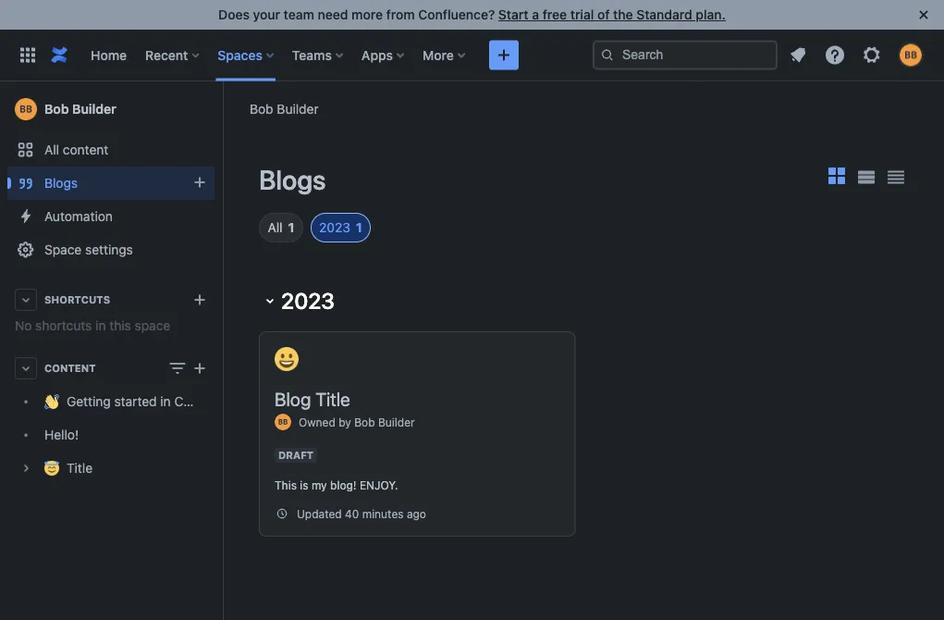 Task type: vqa. For each thing, say whether or not it's contained in the screenshot.
topmost On
no



Task type: locate. For each thing, give the bounding box(es) containing it.
2 1 from the left
[[356, 220, 363, 235]]

blog
[[275, 388, 311, 410]]

shortcuts button
[[7, 283, 215, 316]]

2 horizontal spatial bob builder link
[[355, 415, 415, 428]]

1 vertical spatial all
[[268, 220, 283, 235]]

content button
[[7, 352, 215, 385]]

builder up content
[[72, 101, 116, 117]]

all left content
[[44, 142, 59, 157]]

1 horizontal spatial title
[[316, 388, 351, 410]]

bob builder link up all content link
[[7, 91, 215, 128]]

builder down global element
[[277, 101, 319, 116]]

1 horizontal spatial 1
[[356, 220, 363, 235]]

plan.
[[696, 7, 726, 22]]

hello! link
[[7, 418, 215, 452]]

by
[[339, 415, 351, 428]]

create content image
[[493, 44, 515, 66], [189, 357, 211, 379]]

0 horizontal spatial title
[[67, 460, 93, 476]]

more
[[352, 7, 383, 22]]

2023 for 2023
[[281, 288, 335, 314]]

automation link
[[7, 200, 215, 233]]

1 horizontal spatial create content image
[[493, 44, 515, 66]]

bob builder up all content at the left
[[44, 101, 116, 117]]

apps
[[362, 47, 393, 62]]

confluence
[[174, 394, 243, 409]]

bob builder down global element
[[250, 101, 319, 116]]

0 horizontal spatial 1
[[288, 220, 295, 235]]

team
[[284, 7, 315, 22]]

teams button
[[287, 40, 351, 70]]

2023
[[319, 220, 351, 235], [281, 288, 335, 314]]

1 right year 2023 element
[[356, 220, 363, 235]]

shortcuts
[[44, 294, 110, 306]]

all 1
[[268, 220, 295, 235]]

tree
[[7, 385, 243, 485]]

1 vertical spatial create content image
[[189, 357, 211, 379]]

1 blogs element right year all element
[[288, 218, 295, 237]]

this is my blog! enjoy.
[[275, 478, 398, 491]]

1 vertical spatial 2023
[[281, 288, 335, 314]]

0 horizontal spatial blogs
[[44, 175, 78, 191]]

space
[[44, 242, 82, 257]]

title link
[[7, 452, 215, 485]]

1 blogs element right year 2023 element
[[356, 218, 363, 237]]

in left this
[[95, 318, 106, 333]]

2 1 blogs element from the left
[[356, 218, 363, 237]]

all
[[44, 142, 59, 157], [268, 220, 283, 235]]

2023 inside dropdown button
[[281, 288, 335, 314]]

title up by
[[316, 388, 351, 410]]

started
[[114, 394, 157, 409]]

in right started
[[160, 394, 171, 409]]

profile picture image
[[275, 414, 292, 430]]

bob builder link down global element
[[250, 99, 319, 118]]

bob right by
[[355, 415, 375, 428]]

banner
[[0, 29, 945, 81]]

1 blogs element for all 1
[[288, 218, 295, 237]]

bob builder link
[[7, 91, 215, 128], [250, 99, 319, 118], [355, 415, 415, 428]]

does
[[219, 7, 250, 22]]

0 vertical spatial create content image
[[493, 44, 515, 66]]

title down hello!
[[67, 460, 93, 476]]

1 vertical spatial title
[[67, 460, 93, 476]]

title
[[316, 388, 351, 410], [67, 460, 93, 476]]

0 horizontal spatial builder
[[72, 101, 116, 117]]

home
[[91, 47, 127, 62]]

tree containing getting started in confluence
[[7, 385, 243, 485]]

create content image down the start
[[493, 44, 515, 66]]

getting
[[67, 394, 111, 409]]

change view image
[[167, 357, 189, 379]]

space settings link
[[7, 233, 215, 267]]

2023 down year 2023 element
[[281, 288, 335, 314]]

1 1 blogs element from the left
[[288, 218, 295, 237]]

bob inside space element
[[44, 101, 69, 117]]

confluence image
[[48, 44, 70, 66], [48, 44, 70, 66]]

all left year 2023 element
[[268, 220, 283, 235]]

1 horizontal spatial in
[[160, 394, 171, 409]]

1 horizontal spatial 1 blogs element
[[356, 218, 363, 237]]

in for shortcuts
[[95, 318, 106, 333]]

create content image up confluence
[[189, 357, 211, 379]]

space settings
[[44, 242, 133, 257]]

1 1 from the left
[[288, 220, 295, 235]]

in
[[95, 318, 106, 333], [160, 394, 171, 409]]

2023 button
[[259, 284, 908, 317]]

all content
[[44, 142, 109, 157]]

automation
[[44, 209, 113, 224]]

confluence?
[[419, 7, 495, 22]]

content
[[44, 362, 96, 374]]

content
[[63, 142, 109, 157]]

2 horizontal spatial builder
[[378, 415, 415, 428]]

1 bob builder from the left
[[250, 101, 319, 116]]

no shortcuts in this space
[[15, 318, 171, 333]]

help icon image
[[825, 44, 847, 66]]

add shortcut image
[[189, 289, 211, 311]]

1 horizontal spatial all
[[268, 220, 283, 235]]

:grinning: image
[[275, 347, 299, 371], [275, 347, 299, 371]]

1 vertical spatial in
[[160, 394, 171, 409]]

notification icon image
[[788, 44, 810, 66]]

owned
[[299, 415, 336, 428]]

bob builder
[[250, 101, 319, 116], [44, 101, 116, 117]]

blogs inside space element
[[44, 175, 78, 191]]

0 horizontal spatial 1 blogs element
[[288, 218, 295, 237]]

bob right collapse sidebar icon
[[250, 101, 274, 116]]

2 bob builder from the left
[[44, 101, 116, 117]]

1 right year all element
[[288, 220, 295, 235]]

0 vertical spatial in
[[95, 318, 106, 333]]

bob
[[250, 101, 274, 116], [44, 101, 69, 117], [355, 415, 375, 428]]

appswitcher icon image
[[17, 44, 39, 66]]

0 horizontal spatial in
[[95, 318, 106, 333]]

bob up all content at the left
[[44, 101, 69, 117]]

1 for all 1
[[288, 220, 295, 235]]

2023 1
[[319, 220, 363, 235]]

builder
[[277, 101, 319, 116], [72, 101, 116, 117], [378, 415, 415, 428]]

year all element
[[268, 218, 283, 237]]

0 vertical spatial all
[[44, 142, 59, 157]]

close image
[[913, 4, 936, 26]]

builder right by
[[378, 415, 415, 428]]

1
[[288, 220, 295, 235], [356, 220, 363, 235]]

bob builder inside space element
[[44, 101, 116, 117]]

start
[[499, 7, 529, 22]]

minutes
[[362, 507, 404, 520]]

0 vertical spatial 2023
[[319, 220, 351, 235]]

settings icon image
[[862, 44, 884, 66]]

2023 right all 1
[[319, 220, 351, 235]]

blogs up all 1
[[259, 164, 326, 195]]

recent button
[[140, 40, 207, 70]]

0 horizontal spatial bob builder
[[44, 101, 116, 117]]

settings
[[85, 242, 133, 257]]

collapse sidebar image
[[202, 91, 242, 128]]

shortcuts
[[35, 318, 92, 333]]

0 vertical spatial title
[[316, 388, 351, 410]]

1 horizontal spatial bob builder
[[250, 101, 319, 116]]

all inside space element
[[44, 142, 59, 157]]

0 horizontal spatial bob
[[44, 101, 69, 117]]

more button
[[417, 40, 473, 70]]

blogs down all content at the left
[[44, 175, 78, 191]]

bob builder link right by
[[355, 415, 415, 428]]

getting started in confluence
[[67, 394, 243, 409]]

a
[[532, 7, 540, 22]]

no
[[15, 318, 32, 333]]

1 blogs element
[[288, 218, 295, 237], [356, 218, 363, 237]]

0 horizontal spatial all
[[44, 142, 59, 157]]

the
[[614, 7, 634, 22]]

1 horizontal spatial blogs
[[259, 164, 326, 195]]

blogs
[[259, 164, 326, 195], [44, 175, 78, 191]]

free
[[543, 7, 567, 22]]



Task type: describe. For each thing, give the bounding box(es) containing it.
teams
[[292, 47, 332, 62]]

space element
[[0, 81, 243, 620]]

spaces
[[218, 47, 263, 62]]

owned by bob builder
[[299, 415, 415, 428]]

banner containing home
[[0, 29, 945, 81]]

trial
[[571, 7, 594, 22]]

all for all 1
[[268, 220, 283, 235]]

this
[[109, 318, 131, 333]]

global element
[[11, 29, 593, 81]]

blog title
[[275, 388, 351, 410]]

0 horizontal spatial create content image
[[189, 357, 211, 379]]

is
[[300, 478, 309, 491]]

all content link
[[7, 133, 215, 167]]

1 for 2023 1
[[356, 220, 363, 235]]

builder inside space element
[[72, 101, 116, 117]]

40
[[345, 507, 359, 520]]

in for started
[[160, 394, 171, 409]]

start a free trial of the standard plan. link
[[499, 7, 726, 22]]

cards image
[[826, 165, 849, 187]]

compact list image
[[886, 166, 908, 188]]

create content image inside global element
[[493, 44, 515, 66]]

list image
[[858, 171, 876, 184]]

year 2023 element
[[319, 218, 351, 237]]

enjoy.
[[360, 478, 398, 491]]

your
[[253, 7, 280, 22]]

all for all content
[[44, 142, 59, 157]]

from
[[387, 7, 415, 22]]

title inside title link
[[67, 460, 93, 476]]

Search field
[[593, 40, 778, 70]]

1 horizontal spatial builder
[[277, 101, 319, 116]]

updated
[[297, 507, 342, 520]]

updated 40 minutes ago
[[297, 507, 427, 520]]

blog!
[[330, 478, 357, 491]]

draft
[[279, 449, 314, 461]]

2 horizontal spatial bob
[[355, 415, 375, 428]]

search image
[[601, 48, 615, 62]]

this
[[275, 478, 297, 491]]

tree inside space element
[[7, 385, 243, 485]]

collapse chevron image
[[259, 290, 281, 312]]

1 blogs element for 2023 1
[[356, 218, 363, 237]]

hello!
[[44, 427, 79, 442]]

need
[[318, 7, 348, 22]]

2023 for 2023 1
[[319, 220, 351, 235]]

1 horizontal spatial bob
[[250, 101, 274, 116]]

getting started in confluence link
[[7, 385, 243, 418]]

1 horizontal spatial bob builder link
[[250, 99, 319, 118]]

of
[[598, 7, 610, 22]]

recent
[[145, 47, 188, 62]]

ago
[[407, 507, 427, 520]]

create a blog image
[[189, 171, 211, 193]]

my
[[312, 478, 327, 491]]

apps button
[[356, 40, 412, 70]]

does your team need more from confluence? start a free trial of the standard plan.
[[219, 7, 726, 22]]

blogs link
[[7, 167, 215, 200]]

home link
[[85, 40, 132, 70]]

more
[[423, 47, 454, 62]]

spaces button
[[212, 40, 281, 70]]

0 horizontal spatial bob builder link
[[7, 91, 215, 128]]

space
[[135, 318, 171, 333]]

standard
[[637, 7, 693, 22]]



